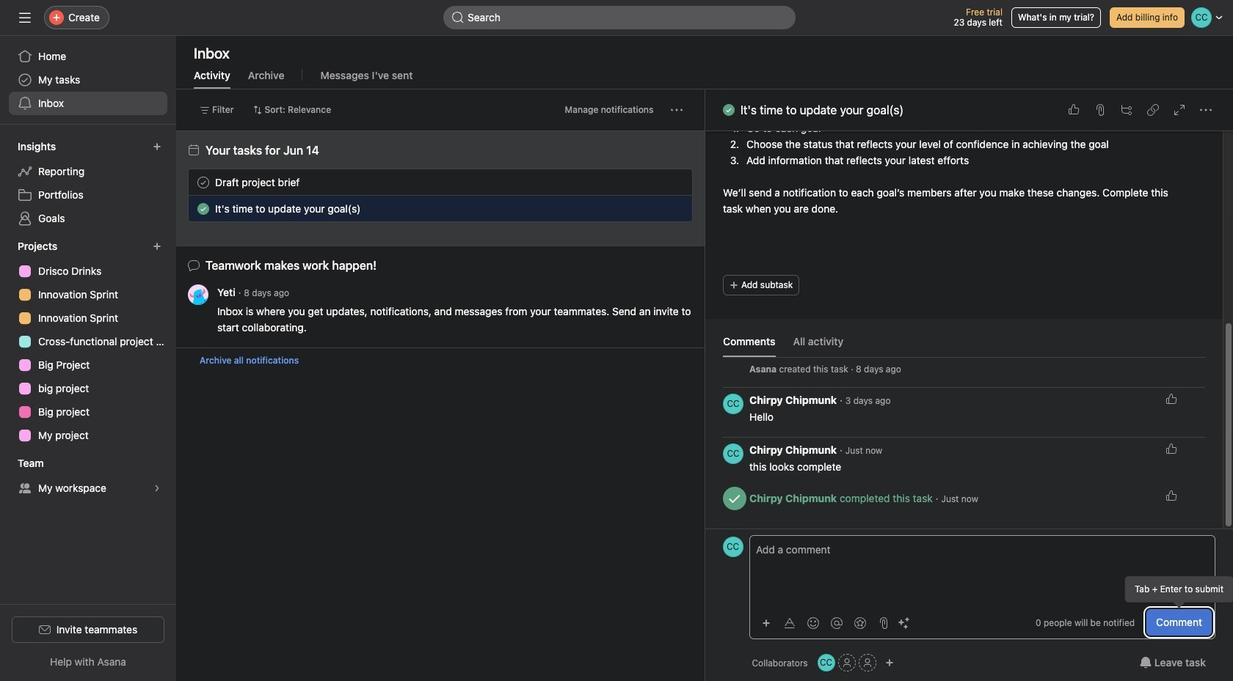 Task type: describe. For each thing, give the bounding box(es) containing it.
0 likes. click to like this task image inside it's time to update your goal(s) dialog
[[1067, 104, 1079, 116]]

description document
[[706, 7, 1204, 217]]

teams element
[[0, 451, 176, 504]]

main content inside it's time to update your goal(s) dialog
[[705, 0, 1222, 529]]

new project or portfolio image
[[153, 242, 161, 251]]

insights element
[[0, 134, 176, 233]]

appreciations image
[[854, 618, 866, 629]]

completed image
[[720, 101, 737, 119]]

2 comments image
[[670, 203, 682, 215]]

0 horizontal spatial completed checkbox
[[195, 200, 212, 218]]

see details, my workspace image
[[153, 484, 161, 493]]

attachments: add a file to this task, it's time to update your goal(s) image
[[1094, 104, 1105, 116]]

formatting image
[[784, 618, 795, 629]]

full screen image
[[1173, 104, 1185, 116]]

1 0 likes. click to like this task comment image from the top
[[1165, 394, 1177, 406]]

isinverse image
[[452, 12, 464, 23]]

0 horizontal spatial 0 likes. click to like this task image
[[638, 203, 650, 215]]



Task type: locate. For each thing, give the bounding box(es) containing it.
main content
[[705, 0, 1222, 529]]

at mention image
[[830, 618, 842, 629]]

more actions for this task image
[[1199, 104, 1211, 116]]

sort: relevance image
[[253, 106, 262, 114]]

0 likes. click to like this task comment image
[[1165, 394, 1177, 406], [1165, 444, 1177, 456], [1165, 491, 1177, 502]]

new insights image
[[153, 142, 161, 151]]

insert an object image
[[761, 619, 770, 628]]

2 vertical spatial 0 likes. click to like this task comment image
[[1165, 491, 1177, 502]]

0 vertical spatial completed checkbox
[[720, 101, 737, 119]]

1 horizontal spatial 0 likes. click to like this task image
[[1067, 104, 1079, 116]]

Completed checkbox
[[720, 101, 737, 119], [195, 200, 212, 218]]

add or remove collaborators image
[[885, 659, 894, 668]]

mark complete image
[[195, 174, 212, 191]]

add subtask image
[[1120, 104, 1132, 116]]

0 likes. click to like this task image left 2 comments icon in the right top of the page
[[638, 203, 650, 215]]

Mark complete checkbox
[[195, 174, 212, 191]]

2 0 likes. click to like this task comment image from the top
[[1165, 444, 1177, 456]]

toolbar
[[756, 612, 914, 634]]

1 vertical spatial 0 likes. click to like this task image
[[638, 203, 650, 215]]

tooltip
[[1126, 578, 1232, 607]]

1 horizontal spatial completed checkbox
[[720, 101, 737, 119]]

completed checkbox down mark complete image
[[195, 200, 212, 218]]

cc image
[[727, 394, 739, 415], [727, 444, 739, 465], [727, 537, 739, 558], [820, 655, 832, 672]]

0 likes. click to like this task image left attachments: add a file to this task, it's time to update your goal(s) icon
[[1067, 104, 1079, 116]]

global element
[[0, 36, 176, 124]]

your tasks for jun 14, task element
[[206, 144, 319, 157]]

completed checkbox right the more actions icon
[[720, 101, 737, 119]]

emoji image
[[807, 618, 819, 629]]

tab list inside main content
[[723, 334, 1204, 358]]

it's time to update your goal(s) dialog
[[705, 0, 1233, 682]]

more actions image
[[670, 104, 682, 116]]

tab list
[[723, 334, 1204, 358]]

list box
[[443, 6, 796, 29]]

1 vertical spatial 0 likes. click to like this task comment image
[[1165, 444, 1177, 456]]

0 likes. click to like this task image
[[1067, 104, 1079, 116], [638, 203, 650, 215]]

projects element
[[0, 233, 176, 451]]

3 0 likes. click to like this task comment image from the top
[[1165, 491, 1177, 502]]

completed checkbox inside it's time to update your goal(s) dialog
[[720, 101, 737, 119]]

completed image
[[195, 200, 212, 218]]

hide sidebar image
[[19, 12, 31, 23]]

0 vertical spatial 0 likes. click to like this task comment image
[[1165, 394, 1177, 406]]

toolbar inside it's time to update your goal(s) dialog
[[756, 612, 914, 634]]

1 vertical spatial completed checkbox
[[195, 200, 212, 218]]

0 vertical spatial 0 likes. click to like this task image
[[1067, 104, 1079, 116]]

copy task link image
[[1146, 104, 1158, 116]]



Task type: vqa. For each thing, say whether or not it's contained in the screenshot.
New project or portfolio IMAGE
yes



